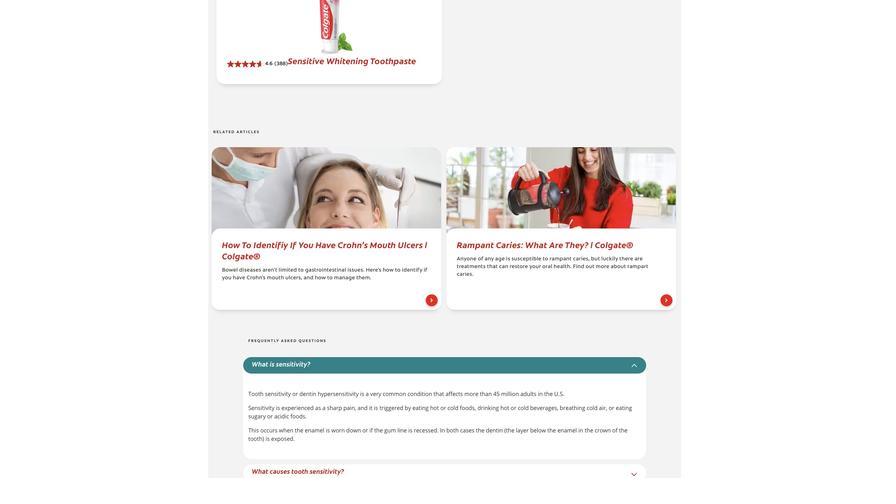 Task type: vqa. For each thing, say whether or not it's contained in the screenshot.
Load
no



Task type: describe. For each thing, give the bounding box(es) containing it.
sensitive
[[288, 55, 324, 66]]

sensitivity is experienced as a sharp pain, and it is triggered by eating hot or cold foods, drinking hot or cold beverages, breathing cold air, or eating sugary or acidic foods.
[[248, 404, 632, 420]]

adults
[[520, 390, 537, 398]]

what is sensitivity? button
[[252, 360, 310, 368]]

gum
[[384, 427, 396, 434]]

it
[[369, 404, 373, 412]]

this
[[248, 427, 259, 434]]

ulcers
[[398, 239, 423, 250]]

affects
[[446, 390, 463, 398]]

million
[[501, 390, 519, 398]]

1 vertical spatial sensitivity?
[[310, 467, 344, 476]]

line
[[398, 427, 407, 434]]

is left the worn
[[326, 427, 330, 434]]

layer
[[516, 427, 529, 434]]

crohn's
[[247, 276, 266, 281]]

hypersensitivity
[[318, 390, 359, 398]]

0 vertical spatial what
[[525, 239, 547, 250]]

if inside this occurs when the enamel is worn down or if the gum line is recessed. in both cases the dentin (the layer below the enamel in the crown of the tooth) is exposed.
[[370, 427, 373, 434]]

any
[[485, 257, 494, 262]]

whitening
[[326, 55, 369, 66]]

colgate® inside the how to identifiy if you have crohn's mouth ulcers | colgate®
[[222, 250, 260, 262]]

about
[[611, 264, 626, 270]]

have
[[316, 239, 336, 250]]

here's
[[366, 268, 381, 273]]

is right it
[[374, 404, 378, 412]]

exposed.
[[271, 435, 295, 443]]

as
[[315, 404, 321, 412]]

diseases
[[239, 268, 261, 273]]

is down frequently
[[270, 360, 275, 368]]

(the
[[504, 427, 515, 434]]

1 horizontal spatial colgate®
[[595, 239, 633, 250]]

the left "crown"
[[585, 427, 593, 434]]

limited
[[279, 268, 297, 273]]

what is sensitivity?
[[252, 360, 310, 368]]

2 cold from the left
[[518, 404, 529, 412]]

how
[[222, 239, 240, 250]]

0 vertical spatial dentin
[[299, 390, 316, 398]]

acidic
[[274, 413, 289, 420]]

anyone of any age is susceptible to rampant caries, but luckily there are treatments that can restore your oral health. find out more about rampart caries.
[[457, 257, 649, 277]]

they?
[[565, 239, 589, 250]]

or down million
[[511, 404, 516, 412]]

beverages,
[[530, 404, 559, 412]]

crown
[[595, 427, 611, 434]]

articles
[[237, 130, 260, 134]]

out
[[586, 264, 595, 270]]

find
[[573, 264, 584, 270]]

the right "crown"
[[619, 427, 628, 434]]

mouth
[[267, 276, 284, 281]]

frequently
[[248, 339, 279, 343]]

the left the 'gum'
[[374, 427, 383, 434]]

rampant caries: what are they? | colgate®
[[457, 239, 633, 250]]

in
[[440, 427, 445, 434]]

there
[[620, 257, 633, 262]]

them.
[[356, 276, 372, 281]]

4.6 (388)
[[265, 62, 288, 67]]

bowel
[[222, 268, 238, 273]]

can
[[499, 264, 508, 270]]

susceptible
[[512, 257, 542, 262]]

more inside anyone of any age is susceptible to rampant caries, but luckily there are treatments that can restore your oral health. find out more about rampart caries.
[[596, 264, 610, 270]]

issues.
[[348, 268, 365, 273]]

0 vertical spatial sensitivity?
[[276, 360, 310, 368]]

pain,
[[343, 404, 356, 412]]

in inside this occurs when the enamel is worn down or if the gum line is recessed. in both cases the dentin (the layer below the enamel in the crown of the tooth) is exposed.
[[578, 427, 583, 434]]

or up the experienced
[[292, 390, 298, 398]]

caries,
[[573, 257, 590, 262]]

are
[[635, 257, 643, 262]]

health.
[[554, 264, 572, 270]]

rampant
[[550, 257, 572, 262]]

treatments
[[457, 264, 486, 270]]

frequently asked questions
[[248, 339, 326, 343]]

0 vertical spatial in
[[538, 390, 543, 398]]

2 | from the left
[[591, 239, 593, 250]]

down
[[346, 427, 361, 434]]

manage
[[334, 276, 355, 281]]

what causes tooth sensitivity? button
[[252, 467, 344, 476]]

when
[[279, 427, 293, 434]]

you
[[298, 239, 314, 250]]

is left very
[[360, 390, 364, 398]]

sugary
[[248, 413, 266, 420]]

0 vertical spatial how
[[383, 268, 394, 273]]

of inside this occurs when the enamel is worn down or if the gum line is recessed. in both cases the dentin (the layer below the enamel in the crown of the tooth) is exposed.
[[612, 427, 618, 434]]

is inside anyone of any age is susceptible to rampant caries, but luckily there are treatments that can restore your oral health. find out more about rampart caries.
[[506, 257, 510, 262]]

to down 'gastrointestinal' in the left bottom of the page
[[327, 276, 333, 281]]

if inside bowel diseases aren't limited to gastrointestinal issues. here's how to identify if you have crohn's mouth ulcers, and how to manage them.
[[424, 268, 428, 273]]

tooth)
[[248, 435, 264, 443]]

and inside sensitivity is experienced as a sharp pain, and it is triggered by eating hot or cold foods, drinking hot or cold beverages, breathing cold air, or eating sugary or acidic foods.
[[358, 404, 368, 412]]

1 hot from the left
[[430, 404, 439, 412]]

cases
[[460, 427, 475, 434]]

condition
[[408, 390, 432, 398]]

toothpaste
[[370, 55, 416, 66]]

the right cases on the bottom
[[476, 427, 485, 434]]

45
[[493, 390, 500, 398]]

caries:
[[496, 239, 523, 250]]

is up acidic
[[276, 404, 280, 412]]

this occurs when the enamel is worn down or if the gum line is recessed. in both cases the dentin (the layer below the enamel in the crown of the tooth) is exposed.
[[248, 427, 628, 443]]

to
[[242, 239, 252, 250]]



Task type: locate. For each thing, give the bounding box(es) containing it.
is
[[506, 257, 510, 262], [270, 360, 275, 368], [360, 390, 364, 398], [276, 404, 280, 412], [374, 404, 378, 412], [326, 427, 330, 434], [408, 427, 413, 434], [266, 435, 270, 443]]

or right air,
[[609, 404, 614, 412]]

4.6
[[265, 62, 273, 67]]

recessed.
[[414, 427, 439, 434]]

0 horizontal spatial how
[[315, 276, 326, 281]]

1 enamel from the left
[[305, 427, 324, 434]]

luckily
[[602, 257, 618, 262]]

sensitive whitening toothpaste
[[288, 55, 416, 66]]

dentin inside this occurs when the enamel is worn down or if the gum line is recessed. in both cases the dentin (the layer below the enamel in the crown of the tooth) is exposed.
[[486, 427, 503, 434]]

that down any
[[487, 264, 498, 270]]

1 vertical spatial if
[[370, 427, 373, 434]]

sharp
[[327, 404, 342, 412]]

of inside anyone of any age is susceptible to rampant caries, but luckily there are treatments that can restore your oral health. find out more about rampart caries.
[[478, 257, 484, 262]]

hot down million
[[501, 404, 509, 412]]

rampart
[[628, 264, 649, 270]]

if
[[424, 268, 428, 273], [370, 427, 373, 434]]

what for what causes tooth sensitivity?
[[252, 467, 268, 476]]

what up susceptible
[[525, 239, 547, 250]]

1 vertical spatial how
[[315, 276, 326, 281]]

1 vertical spatial in
[[578, 427, 583, 434]]

more up foods,
[[464, 390, 479, 398]]

what left causes
[[252, 467, 268, 476]]

drinking
[[478, 404, 499, 412]]

1 horizontal spatial and
[[358, 404, 368, 412]]

dentin left (the at the bottom right of page
[[486, 427, 503, 434]]

to
[[543, 257, 548, 262], [298, 268, 304, 273], [395, 268, 401, 273], [327, 276, 333, 281]]

0 vertical spatial that
[[487, 264, 498, 270]]

1 horizontal spatial eating
[[616, 404, 632, 412]]

that inside anyone of any age is susceptible to rampant caries, but luckily there are treatments that can restore your oral health. find out more about rampart caries.
[[487, 264, 498, 270]]

cold
[[448, 404, 459, 412], [518, 404, 529, 412], [587, 404, 598, 412]]

aren't
[[263, 268, 277, 273]]

how down 'gastrointestinal' in the left bottom of the page
[[315, 276, 326, 281]]

in right adults
[[538, 390, 543, 398]]

identify
[[402, 268, 423, 273]]

below
[[530, 427, 546, 434]]

0 horizontal spatial more
[[464, 390, 479, 398]]

1 eating from the left
[[413, 404, 429, 412]]

mouth
[[370, 239, 396, 250]]

your
[[530, 264, 541, 270]]

or inside this occurs when the enamel is worn down or if the gum line is recessed. in both cases the dentin (the layer below the enamel in the crown of the tooth) is exposed.
[[362, 427, 368, 434]]

2 eating from the left
[[616, 404, 632, 412]]

1 horizontal spatial in
[[578, 427, 583, 434]]

if right identify
[[424, 268, 428, 273]]

1 cold from the left
[[448, 404, 459, 412]]

what causes tooth sensitivity?
[[252, 467, 344, 476]]

colgate® up the 'luckily'
[[595, 239, 633, 250]]

1 horizontal spatial cold
[[518, 404, 529, 412]]

1 vertical spatial and
[[358, 404, 368, 412]]

and
[[304, 276, 314, 281], [358, 404, 368, 412]]

3 cold from the left
[[587, 404, 598, 412]]

enamel down foods.
[[305, 427, 324, 434]]

tooth
[[292, 467, 308, 476]]

or right down
[[362, 427, 368, 434]]

in
[[538, 390, 543, 398], [578, 427, 583, 434]]

the right 'when'
[[295, 427, 303, 434]]

0 vertical spatial and
[[304, 276, 314, 281]]

what
[[525, 239, 547, 250], [252, 360, 268, 368], [252, 467, 268, 476]]

both
[[447, 427, 459, 434]]

related articles
[[213, 130, 260, 134]]

sensitivity? right tooth
[[310, 467, 344, 476]]

or down "affects"
[[441, 404, 446, 412]]

what for what is sensitivity?
[[252, 360, 268, 368]]

if right down
[[370, 427, 373, 434]]

0 horizontal spatial eating
[[413, 404, 429, 412]]

0 horizontal spatial in
[[538, 390, 543, 398]]

worn
[[331, 427, 345, 434]]

than
[[480, 390, 492, 398]]

but
[[591, 257, 600, 262]]

0 horizontal spatial a
[[322, 404, 326, 412]]

hot down the condition
[[430, 404, 439, 412]]

common
[[383, 390, 406, 398]]

the left u.s.
[[544, 390, 553, 398]]

how right here's
[[383, 268, 394, 273]]

the
[[544, 390, 553, 398], [295, 427, 303, 434], [374, 427, 383, 434], [476, 427, 485, 434], [548, 427, 556, 434], [585, 427, 593, 434], [619, 427, 628, 434]]

what down frequently
[[252, 360, 268, 368]]

very
[[370, 390, 381, 398]]

dentin up as
[[299, 390, 316, 398]]

or
[[292, 390, 298, 398], [441, 404, 446, 412], [511, 404, 516, 412], [609, 404, 614, 412], [267, 413, 273, 420], [362, 427, 368, 434]]

triggered
[[380, 404, 403, 412]]

(388)
[[275, 62, 288, 67]]

are
[[549, 239, 563, 250]]

0 vertical spatial if
[[424, 268, 428, 273]]

that
[[487, 264, 498, 270], [434, 390, 444, 398]]

|
[[425, 239, 427, 250], [591, 239, 593, 250]]

| right 'they?'
[[591, 239, 593, 250]]

| inside the how to identifiy if you have crohn's mouth ulcers | colgate®
[[425, 239, 427, 250]]

0 horizontal spatial colgate®
[[222, 250, 260, 262]]

0 vertical spatial of
[[478, 257, 484, 262]]

0 horizontal spatial of
[[478, 257, 484, 262]]

sensitivity?
[[276, 360, 310, 368], [310, 467, 344, 476]]

1 horizontal spatial dentin
[[486, 427, 503, 434]]

colgate® up diseases on the left bottom of page
[[222, 250, 260, 262]]

1 vertical spatial what
[[252, 360, 268, 368]]

1 vertical spatial of
[[612, 427, 618, 434]]

colgate®
[[595, 239, 633, 250], [222, 250, 260, 262]]

breathing
[[560, 404, 585, 412]]

u.s.
[[554, 390, 564, 398]]

by
[[405, 404, 411, 412]]

of right "crown"
[[612, 427, 618, 434]]

hot
[[430, 404, 439, 412], [501, 404, 509, 412]]

in left "crown"
[[578, 427, 583, 434]]

eating right by
[[413, 404, 429, 412]]

experienced
[[282, 404, 314, 412]]

eating right air,
[[616, 404, 632, 412]]

1 horizontal spatial of
[[612, 427, 618, 434]]

1 horizontal spatial if
[[424, 268, 428, 273]]

a right as
[[322, 404, 326, 412]]

2 hot from the left
[[501, 404, 509, 412]]

0 horizontal spatial cold
[[448, 404, 459, 412]]

rampant
[[457, 239, 494, 250]]

0 horizontal spatial |
[[425, 239, 427, 250]]

1 vertical spatial a
[[322, 404, 326, 412]]

cold down adults
[[518, 404, 529, 412]]

to up 'oral'
[[543, 257, 548, 262]]

to left identify
[[395, 268, 401, 273]]

bowel diseases aren't limited to gastrointestinal issues. here's how to identify if you have crohn's mouth ulcers, and how to manage them.
[[222, 268, 428, 281]]

or left acidic
[[267, 413, 273, 420]]

0 horizontal spatial and
[[304, 276, 314, 281]]

you
[[222, 276, 232, 281]]

of left any
[[478, 257, 484, 262]]

enamel down breathing
[[558, 427, 577, 434]]

and right ulcers,
[[304, 276, 314, 281]]

oral
[[542, 264, 553, 270]]

cold down "affects"
[[448, 404, 459, 412]]

is right line
[[408, 427, 413, 434]]

if
[[290, 239, 297, 250]]

a inside sensitivity is experienced as a sharp pain, and it is triggered by eating hot or cold foods, drinking hot or cold beverages, breathing cold air, or eating sugary or acidic foods.
[[322, 404, 326, 412]]

a
[[366, 390, 369, 398], [322, 404, 326, 412]]

and inside bowel diseases aren't limited to gastrointestinal issues. here's how to identify if you have crohn's mouth ulcers, and how to manage them.
[[304, 276, 314, 281]]

| right ulcers
[[425, 239, 427, 250]]

causes
[[270, 467, 290, 476]]

asked
[[281, 339, 297, 343]]

crohn's
[[338, 239, 368, 250]]

1 horizontal spatial more
[[596, 264, 610, 270]]

0 horizontal spatial dentin
[[299, 390, 316, 398]]

0 horizontal spatial hot
[[430, 404, 439, 412]]

is right age
[[506, 257, 510, 262]]

anyone
[[457, 257, 477, 262]]

tooth sensitivity or dentin hypersensitivity is a very common condition that affects more than 45 million adults in the u.s.
[[248, 390, 564, 398]]

2 horizontal spatial cold
[[587, 404, 598, 412]]

1 horizontal spatial enamel
[[558, 427, 577, 434]]

tooth
[[248, 390, 264, 398]]

a left very
[[366, 390, 369, 398]]

to up ulcers,
[[298, 268, 304, 273]]

sensitivity
[[248, 404, 275, 412]]

gastrointestinal
[[305, 268, 346, 273]]

1 vertical spatial more
[[464, 390, 479, 398]]

1 vertical spatial that
[[434, 390, 444, 398]]

1 horizontal spatial |
[[591, 239, 593, 250]]

0 vertical spatial more
[[596, 264, 610, 270]]

have
[[233, 276, 245, 281]]

occurs
[[260, 427, 278, 434]]

dentin
[[299, 390, 316, 398], [486, 427, 503, 434]]

1 horizontal spatial a
[[366, 390, 369, 398]]

restore
[[510, 264, 528, 270]]

more down but
[[596, 264, 610, 270]]

1 | from the left
[[425, 239, 427, 250]]

2 enamel from the left
[[558, 427, 577, 434]]

that left "affects"
[[434, 390, 444, 398]]

caries.
[[457, 272, 474, 277]]

ulcers,
[[285, 276, 302, 281]]

1 horizontal spatial that
[[487, 264, 498, 270]]

the right below
[[548, 427, 556, 434]]

2 vertical spatial what
[[252, 467, 268, 476]]

cold left air,
[[587, 404, 598, 412]]

0 horizontal spatial if
[[370, 427, 373, 434]]

1 horizontal spatial hot
[[501, 404, 509, 412]]

1 vertical spatial dentin
[[486, 427, 503, 434]]

how to identifiy if you have crohn's mouth ulcers | colgate®
[[222, 239, 427, 262]]

0 horizontal spatial that
[[434, 390, 444, 398]]

foods.
[[291, 413, 307, 420]]

0 horizontal spatial enamel
[[305, 427, 324, 434]]

eating
[[413, 404, 429, 412], [616, 404, 632, 412]]

0 vertical spatial a
[[366, 390, 369, 398]]

to inside anyone of any age is susceptible to rampant caries, but luckily there are treatments that can restore your oral health. find out more about rampart caries.
[[543, 257, 548, 262]]

is down occurs
[[266, 435, 270, 443]]

and left it
[[358, 404, 368, 412]]

1 horizontal spatial how
[[383, 268, 394, 273]]

sensitivity? down asked
[[276, 360, 310, 368]]

age
[[495, 257, 505, 262]]



